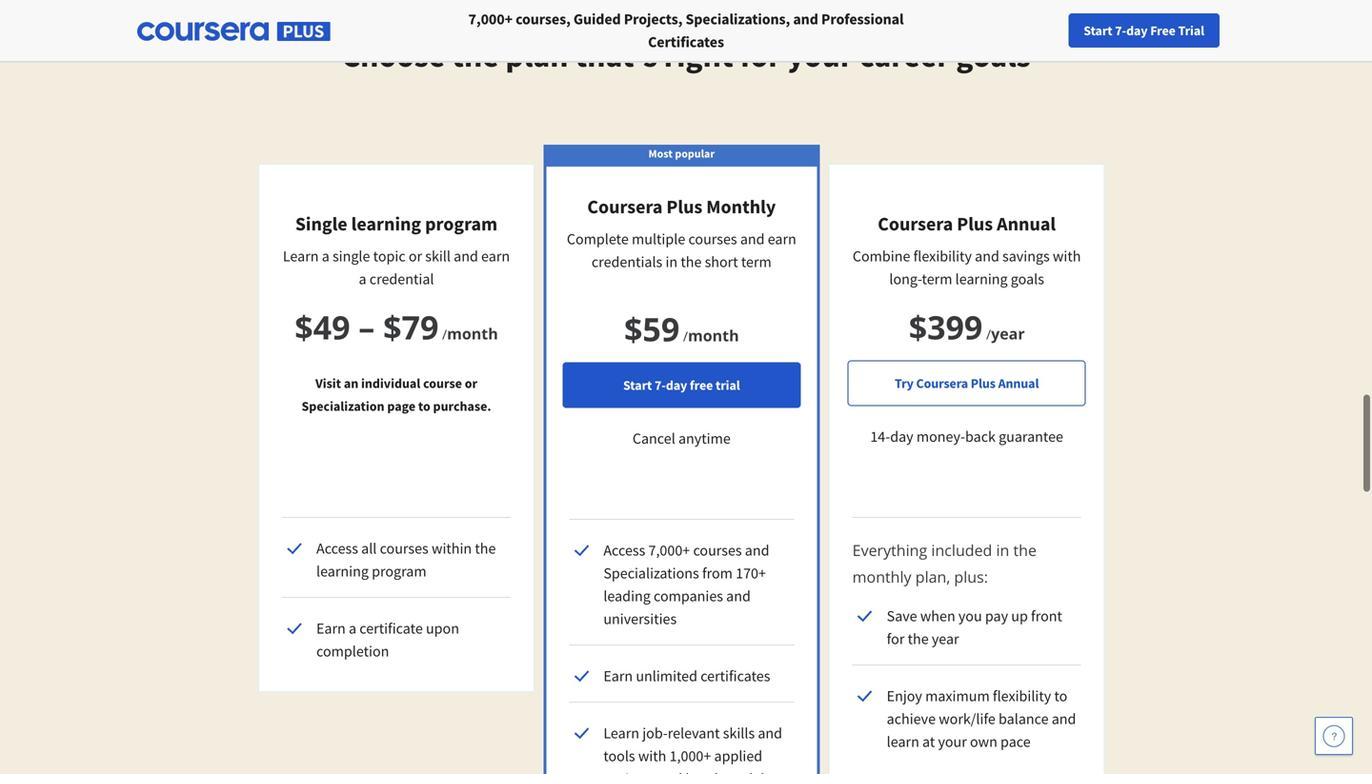 Task type: describe. For each thing, give the bounding box(es) containing it.
pay
[[985, 607, 1008, 626]]

earn inside learn a single topic or skill and earn a credential
[[481, 247, 510, 266]]

learn for learn job-relevant skills and tools with 1,000+ applied projects and hands-on la
[[603, 724, 639, 743]]

14-day money-back guarantee
[[870, 427, 1063, 446]]

a for certificate
[[349, 619, 356, 638]]

when
[[920, 607, 955, 626]]

earn a certificate upon completion
[[316, 619, 459, 661]]

skill
[[425, 247, 451, 266]]

anytime
[[678, 429, 731, 448]]

start 7-day free trial button
[[562, 363, 801, 408]]

page
[[387, 398, 416, 415]]

universities
[[603, 610, 677, 629]]

/ inside "$49 – $79 / month"
[[442, 325, 447, 343]]

access for access all courses within the learning program
[[316, 539, 358, 558]]

a for single
[[322, 247, 329, 266]]

balance
[[999, 710, 1049, 729]]

and right 'skills'
[[758, 724, 782, 743]]

learn for learn a single topic or skill and earn a credential
[[283, 247, 319, 266]]

everything included in the monthly plan, plus:
[[852, 540, 1037, 587]]

0 vertical spatial annual
[[997, 212, 1056, 236]]

the inside save  when you pay up front for the year
[[908, 630, 929, 649]]

$79
[[383, 305, 439, 349]]

job-
[[642, 724, 668, 743]]

learn
[[887, 733, 919, 752]]

earn inside complete multiple courses and earn credentials in the short term
[[768, 230, 796, 249]]

new
[[1057, 22, 1082, 39]]

short
[[705, 252, 738, 272]]

find your new career link
[[992, 19, 1130, 43]]

$49
[[295, 305, 350, 349]]

/ for $59
[[683, 327, 688, 345]]

for inside save  when you pay up front for the year
[[887, 630, 905, 649]]

work/life
[[939, 710, 996, 729]]

monthly
[[852, 567, 911, 587]]

and inside combine flexibility and savings with long-term learning goals
[[975, 247, 999, 266]]

2 horizontal spatial a
[[359, 270, 366, 289]]

and inside enjoy maximum flexibility to achieve work/life balance and learn at your own pace
[[1052, 710, 1076, 729]]

start 7-day free trial button
[[1068, 13, 1220, 48]]

goals for learning
[[1011, 270, 1044, 289]]

1,000+
[[669, 747, 711, 766]]

trial
[[716, 377, 740, 394]]

completion
[[316, 642, 389, 661]]

most popular
[[648, 146, 715, 161]]

earn for $59
[[603, 667, 633, 686]]

most
[[648, 146, 673, 161]]

coursera plus annual
[[878, 212, 1056, 236]]

access for access 7,000+ courses and specializations from 170+ leading companies and universities
[[603, 541, 645, 560]]

free
[[690, 377, 713, 394]]

individual
[[361, 375, 420, 392]]

term inside combine flexibility and savings with long-term learning goals
[[922, 270, 952, 289]]

specializations,
[[685, 10, 790, 29]]

credential
[[369, 270, 434, 289]]

specializations
[[603, 564, 699, 583]]

month inside "$49 – $79 / month"
[[447, 323, 498, 344]]

enjoy
[[887, 687, 922, 706]]

try coursera plus annual
[[895, 375, 1039, 392]]

7- for free
[[1115, 22, 1126, 39]]

start 7-day free trial
[[1084, 22, 1204, 39]]

7,000+ courses, guided projects, specializations, and professional certificates
[[468, 10, 904, 51]]

unlimited
[[636, 667, 697, 686]]

earn unlimited certificates
[[603, 667, 770, 686]]

try
[[895, 375, 914, 392]]

included
[[931, 540, 992, 561]]

and down 1,000+
[[658, 770, 682, 775]]

complete multiple courses and earn credentials in the short term
[[567, 230, 796, 272]]

7,000+ inside access 7,000+ courses and specializations from 170+ leading companies and universities
[[648, 541, 690, 560]]

flexibility inside combine flexibility and savings with long-term learning goals
[[913, 247, 972, 266]]

0 vertical spatial program
[[425, 212, 498, 236]]

170+
[[736, 564, 766, 583]]

guided
[[573, 10, 621, 29]]

start for start 7-day free trial
[[1084, 22, 1112, 39]]

1 horizontal spatial day
[[890, 427, 913, 446]]

the left plan
[[452, 35, 499, 76]]

with inside combine flexibility and savings with long-term learning goals
[[1053, 247, 1081, 266]]

popular
[[675, 146, 715, 161]]

help center image
[[1323, 725, 1345, 748]]

topic
[[373, 247, 406, 266]]

goals for career
[[956, 35, 1031, 76]]

0 vertical spatial learning
[[351, 212, 421, 236]]

savings
[[1002, 247, 1050, 266]]

trial
[[1178, 22, 1204, 39]]

to inside enjoy maximum flexibility to achieve work/life balance and learn at your own pace
[[1054, 687, 1067, 706]]

long-
[[889, 270, 922, 289]]

to inside visit an individual course or specialization page to purchase.
[[418, 398, 430, 415]]

maximum
[[925, 687, 990, 706]]

choose
[[341, 35, 445, 76]]

the inside the access all courses within the learning program
[[475, 539, 496, 558]]

year inside $399 / year
[[991, 323, 1025, 344]]

learning inside combine flexibility and savings with long-term learning goals
[[955, 270, 1008, 289]]

single learning program
[[295, 212, 498, 236]]

learn a single topic or skill and earn a credential
[[283, 247, 510, 289]]

certificates
[[648, 32, 724, 51]]

career
[[1084, 22, 1121, 39]]

–
[[359, 305, 375, 349]]

learn job-relevant skills and tools with 1,000+ applied projects and hands-on la
[[603, 724, 782, 775]]

single
[[333, 247, 370, 266]]

cancel anytime
[[633, 429, 731, 448]]

day for free
[[666, 377, 687, 394]]

learning inside the access all courses within the learning program
[[316, 562, 369, 581]]

courses for all
[[380, 539, 429, 558]]

credentials
[[592, 252, 662, 272]]

tools
[[603, 747, 635, 766]]

save  when you pay up front for the year
[[887, 607, 1062, 649]]

0 horizontal spatial your
[[787, 35, 853, 76]]

guarantee
[[999, 427, 1063, 446]]

in inside complete multiple courses and earn credentials in the short term
[[665, 252, 678, 272]]

$59
[[624, 307, 680, 351]]

all
[[361, 539, 377, 558]]

flexibility inside enjoy maximum flexibility to achieve work/life balance and learn at your own pace
[[993, 687, 1051, 706]]

coursera image
[[23, 15, 144, 46]]

find
[[1002, 22, 1026, 39]]

0 horizontal spatial for
[[740, 35, 781, 76]]

that's
[[575, 35, 657, 76]]

combine
[[853, 247, 910, 266]]

own
[[970, 733, 997, 752]]

$59 / month
[[624, 307, 739, 351]]

upon
[[426, 619, 459, 638]]

applied
[[714, 747, 762, 766]]

the inside complete multiple courses and earn credentials in the short term
[[681, 252, 702, 272]]

courses for multiple
[[688, 230, 737, 249]]



Task type: vqa. For each thing, say whether or not it's contained in the screenshot.
the top majors
no



Task type: locate. For each thing, give the bounding box(es) containing it.
0 horizontal spatial 7-
[[655, 377, 666, 394]]

or for course
[[465, 375, 477, 392]]

learning down 'savings'
[[955, 270, 1008, 289]]

free
[[1150, 22, 1176, 39]]

flexibility down "coursera plus annual"
[[913, 247, 972, 266]]

find your new career
[[1002, 22, 1121, 39]]

7-
[[1115, 22, 1126, 39], [655, 377, 666, 394]]

0 horizontal spatial day
[[666, 377, 687, 394]]

access left all
[[316, 539, 358, 558]]

1 vertical spatial to
[[1054, 687, 1067, 706]]

7- left show notifications image
[[1115, 22, 1126, 39]]

a down single
[[359, 270, 366, 289]]

1 horizontal spatial year
[[991, 323, 1025, 344]]

7- for free
[[655, 377, 666, 394]]

1 horizontal spatial for
[[887, 630, 905, 649]]

combine flexibility and savings with long-term learning goals
[[853, 247, 1081, 289]]

/ right '$399' at top
[[986, 325, 991, 343]]

or left skill
[[409, 247, 422, 266]]

0 vertical spatial a
[[322, 247, 329, 266]]

from
[[702, 564, 733, 583]]

1 horizontal spatial or
[[465, 375, 477, 392]]

0 vertical spatial day
[[1126, 22, 1148, 39]]

earn right skill
[[481, 247, 510, 266]]

earn
[[316, 619, 346, 638], [603, 667, 633, 686]]

try coursera plus annual button
[[848, 361, 1086, 406]]

term
[[741, 252, 772, 272], [922, 270, 952, 289]]

earn down monthly
[[768, 230, 796, 249]]

0 horizontal spatial month
[[447, 323, 498, 344]]

goals left new
[[956, 35, 1031, 76]]

a up the 'completion'
[[349, 619, 356, 638]]

day left money-
[[890, 427, 913, 446]]

0 vertical spatial 7-
[[1115, 22, 1126, 39]]

coursera for $59
[[587, 195, 663, 219]]

save
[[887, 607, 917, 626]]

0 horizontal spatial with
[[638, 747, 666, 766]]

projects
[[603, 770, 655, 775]]

courses for 7,000+
[[693, 541, 742, 560]]

an
[[344, 375, 358, 392]]

2 vertical spatial day
[[890, 427, 913, 446]]

1 horizontal spatial access
[[603, 541, 645, 560]]

14-
[[870, 427, 890, 446]]

0 vertical spatial with
[[1053, 247, 1081, 266]]

in down the multiple
[[665, 252, 678, 272]]

to down front
[[1054, 687, 1067, 706]]

1 horizontal spatial to
[[1054, 687, 1067, 706]]

money-
[[916, 427, 965, 446]]

month inside $59 / month
[[688, 325, 739, 346]]

plus up the multiple
[[666, 195, 702, 219]]

certificate
[[359, 619, 423, 638]]

plus for $399
[[957, 212, 993, 236]]

year down when
[[932, 630, 959, 649]]

show notifications image
[[1151, 24, 1173, 47]]

0 horizontal spatial flexibility
[[913, 247, 972, 266]]

purchase.
[[433, 398, 491, 415]]

year right '$399' at top
[[991, 323, 1025, 344]]

program
[[425, 212, 498, 236], [372, 562, 426, 581]]

coursera plus monthly
[[587, 195, 776, 219]]

or
[[409, 247, 422, 266], [465, 375, 477, 392]]

0 horizontal spatial 7,000+
[[468, 10, 513, 29]]

/ right $79 at the top left of the page
[[442, 325, 447, 343]]

multiple
[[632, 230, 685, 249]]

year
[[991, 323, 1025, 344], [932, 630, 959, 649]]

and inside complete multiple courses and earn credentials in the short term
[[740, 230, 765, 249]]

front
[[1031, 607, 1062, 626]]

your
[[1029, 22, 1054, 39], [787, 35, 853, 76], [938, 733, 967, 752]]

learn inside learn a single topic or skill and earn a credential
[[283, 247, 319, 266]]

courses
[[688, 230, 737, 249], [380, 539, 429, 558], [693, 541, 742, 560]]

your right at
[[938, 733, 967, 752]]

/ inside $59 / month
[[683, 327, 688, 345]]

plus up back in the right bottom of the page
[[971, 375, 996, 392]]

term inside complete multiple courses and earn credentials in the short term
[[741, 252, 772, 272]]

companies
[[654, 587, 723, 606]]

0 horizontal spatial to
[[418, 398, 430, 415]]

course
[[423, 375, 462, 392]]

day left show notifications image
[[1126, 22, 1148, 39]]

1 vertical spatial year
[[932, 630, 959, 649]]

your inside enjoy maximum flexibility to achieve work/life balance and learn at your own pace
[[938, 733, 967, 752]]

plan
[[505, 35, 568, 76]]

1 horizontal spatial 7-
[[1115, 22, 1126, 39]]

back
[[965, 427, 996, 446]]

2 horizontal spatial your
[[1029, 22, 1054, 39]]

annual inside button
[[998, 375, 1039, 392]]

or for topic
[[409, 247, 422, 266]]

for down save
[[887, 630, 905, 649]]

1 vertical spatial in
[[996, 540, 1009, 561]]

0 vertical spatial or
[[409, 247, 422, 266]]

1 horizontal spatial learn
[[603, 724, 639, 743]]

0 vertical spatial learn
[[283, 247, 319, 266]]

0 horizontal spatial /
[[442, 325, 447, 343]]

complete
[[567, 230, 629, 249]]

0 vertical spatial year
[[991, 323, 1025, 344]]

the left short
[[681, 252, 702, 272]]

learning down all
[[316, 562, 369, 581]]

1 horizontal spatial flexibility
[[993, 687, 1051, 706]]

coursera for $399
[[878, 212, 953, 236]]

coursera up "complete"
[[587, 195, 663, 219]]

plus inside button
[[971, 375, 996, 392]]

to right "page"
[[418, 398, 430, 415]]

1 vertical spatial for
[[887, 630, 905, 649]]

/ inside $399 / year
[[986, 325, 991, 343]]

0 vertical spatial earn
[[316, 619, 346, 638]]

0 vertical spatial in
[[665, 252, 678, 272]]

or inside learn a single topic or skill and earn a credential
[[409, 247, 422, 266]]

0 horizontal spatial term
[[741, 252, 772, 272]]

goals down 'savings'
[[1011, 270, 1044, 289]]

access inside access 7,000+ courses and specializations from 170+ leading companies and universities
[[603, 541, 645, 560]]

access 7,000+ courses and specializations from 170+ leading companies and universities
[[603, 541, 769, 629]]

with inside learn job-relevant skills and tools with 1,000+ applied projects and hands-on la
[[638, 747, 666, 766]]

7,000+ left courses,
[[468, 10, 513, 29]]

goals inside combine flexibility and savings with long-term learning goals
[[1011, 270, 1044, 289]]

coursera right try
[[916, 375, 968, 392]]

term up '$399' at top
[[922, 270, 952, 289]]

0 horizontal spatial start
[[623, 377, 652, 394]]

on
[[729, 770, 746, 775]]

and right skill
[[454, 247, 478, 266]]

relevant
[[668, 724, 720, 743]]

you
[[958, 607, 982, 626]]

0 horizontal spatial a
[[322, 247, 329, 266]]

plus up combine flexibility and savings with long-term learning goals in the top right of the page
[[957, 212, 993, 236]]

visit an individual course or specialization page to purchase.
[[302, 375, 491, 415]]

your down "professional"
[[787, 35, 853, 76]]

1 horizontal spatial 7,000+
[[648, 541, 690, 560]]

in right 'included'
[[996, 540, 1009, 561]]

and
[[793, 10, 818, 29], [740, 230, 765, 249], [454, 247, 478, 266], [975, 247, 999, 266], [745, 541, 769, 560], [726, 587, 751, 606], [1052, 710, 1076, 729], [758, 724, 782, 743], [658, 770, 682, 775]]

with down job-
[[638, 747, 666, 766]]

1 vertical spatial annual
[[998, 375, 1039, 392]]

program down all
[[372, 562, 426, 581]]

coursera up the combine
[[878, 212, 953, 236]]

1 horizontal spatial term
[[922, 270, 952, 289]]

professional
[[821, 10, 904, 29]]

start up cancel at the left bottom of the page
[[623, 377, 652, 394]]

right
[[664, 35, 733, 76]]

1 vertical spatial goals
[[1011, 270, 1044, 289]]

7,000+ inside 7,000+ courses, guided projects, specializations, and professional certificates
[[468, 10, 513, 29]]

1 vertical spatial learn
[[603, 724, 639, 743]]

a
[[322, 247, 329, 266], [359, 270, 366, 289], [349, 619, 356, 638]]

1 horizontal spatial start
[[1084, 22, 1112, 39]]

/ right the $59
[[683, 327, 688, 345]]

1 horizontal spatial your
[[938, 733, 967, 752]]

0 vertical spatial start
[[1084, 22, 1112, 39]]

7- left free
[[655, 377, 666, 394]]

0 vertical spatial flexibility
[[913, 247, 972, 266]]

1 vertical spatial or
[[465, 375, 477, 392]]

0 vertical spatial to
[[418, 398, 430, 415]]

career
[[859, 35, 950, 76]]

1 vertical spatial day
[[666, 377, 687, 394]]

courses,
[[516, 10, 571, 29]]

1 horizontal spatial earn
[[603, 667, 633, 686]]

start 7-day free trial
[[623, 377, 740, 394]]

pace
[[1001, 733, 1031, 752]]

cancel
[[633, 429, 675, 448]]

courses inside access 7,000+ courses and specializations from 170+ leading companies and universities
[[693, 541, 742, 560]]

program up skill
[[425, 212, 498, 236]]

1 horizontal spatial earn
[[768, 230, 796, 249]]

None search field
[[262, 12, 586, 50]]

the right within
[[475, 539, 496, 558]]

0 vertical spatial for
[[740, 35, 781, 76]]

coursera inside button
[[916, 375, 968, 392]]

courses inside complete multiple courses and earn credentials in the short term
[[688, 230, 737, 249]]

with right 'savings'
[[1053, 247, 1081, 266]]

1 vertical spatial a
[[359, 270, 366, 289]]

2 vertical spatial a
[[349, 619, 356, 638]]

or inside visit an individual course or specialization page to purchase.
[[465, 375, 477, 392]]

visit
[[315, 375, 341, 392]]

term right short
[[741, 252, 772, 272]]

coursera plus image
[[137, 22, 331, 41]]

1 vertical spatial start
[[623, 377, 652, 394]]

or up 'purchase.'
[[465, 375, 477, 392]]

month up course
[[447, 323, 498, 344]]

earn inside 'earn a certificate upon completion'
[[316, 619, 346, 638]]

/ for $399
[[986, 325, 991, 343]]

within
[[432, 539, 472, 558]]

specialization
[[302, 398, 385, 415]]

$49 – $79 / month
[[295, 305, 498, 349]]

learning up topic
[[351, 212, 421, 236]]

access up the specializations
[[603, 541, 645, 560]]

0 horizontal spatial earn
[[481, 247, 510, 266]]

annual
[[997, 212, 1056, 236], [998, 375, 1039, 392]]

7,000+ up the specializations
[[648, 541, 690, 560]]

courses up short
[[688, 230, 737, 249]]

annual up 'guarantee'
[[998, 375, 1039, 392]]

skills
[[723, 724, 755, 743]]

month
[[447, 323, 498, 344], [688, 325, 739, 346]]

2 vertical spatial learning
[[316, 562, 369, 581]]

1 vertical spatial 7-
[[655, 377, 666, 394]]

earn for $49
[[316, 619, 346, 638]]

in inside everything included in the monthly plan, plus:
[[996, 540, 1009, 561]]

1 vertical spatial program
[[372, 562, 426, 581]]

courses up from
[[693, 541, 742, 560]]

monthly
[[706, 195, 776, 219]]

1 vertical spatial learning
[[955, 270, 1008, 289]]

0 horizontal spatial in
[[665, 252, 678, 272]]

annual up 'savings'
[[997, 212, 1056, 236]]

hands-
[[685, 770, 729, 775]]

month up free
[[688, 325, 739, 346]]

single
[[295, 212, 347, 236]]

1 vertical spatial flexibility
[[993, 687, 1051, 706]]

start right new
[[1084, 22, 1112, 39]]

learn up tools
[[603, 724, 639, 743]]

2 horizontal spatial day
[[1126, 22, 1148, 39]]

$399 / year
[[909, 305, 1025, 349]]

start
[[1084, 22, 1112, 39], [623, 377, 652, 394]]

0 horizontal spatial learn
[[283, 247, 319, 266]]

your right find
[[1029, 22, 1054, 39]]

0 horizontal spatial or
[[409, 247, 422, 266]]

1 horizontal spatial /
[[683, 327, 688, 345]]

plus
[[666, 195, 702, 219], [957, 212, 993, 236], [971, 375, 996, 392]]

a left single
[[322, 247, 329, 266]]

courses inside the access all courses within the learning program
[[380, 539, 429, 558]]

earn left the unlimited
[[603, 667, 633, 686]]

and down 170+
[[726, 587, 751, 606]]

flexibility up balance
[[993, 687, 1051, 706]]

day left free
[[666, 377, 687, 394]]

in
[[665, 252, 678, 272], [996, 540, 1009, 561]]

learn down single
[[283, 247, 319, 266]]

for down specializations,
[[740, 35, 781, 76]]

the down save
[[908, 630, 929, 649]]

0 vertical spatial 7,000+
[[468, 10, 513, 29]]

2 horizontal spatial /
[[986, 325, 991, 343]]

and up 170+
[[745, 541, 769, 560]]

and down "coursera plus annual"
[[975, 247, 999, 266]]

plus for $59
[[666, 195, 702, 219]]

1 horizontal spatial in
[[996, 540, 1009, 561]]

1 horizontal spatial with
[[1053, 247, 1081, 266]]

and down monthly
[[740, 230, 765, 249]]

to
[[418, 398, 430, 415], [1054, 687, 1067, 706]]

up
[[1011, 607, 1028, 626]]

a inside 'earn a certificate upon completion'
[[349, 619, 356, 638]]

1 horizontal spatial month
[[688, 325, 739, 346]]

and inside 7,000+ courses, guided projects, specializations, and professional certificates
[[793, 10, 818, 29]]

everything
[[852, 540, 927, 561]]

and inside learn a single topic or skill and earn a credential
[[454, 247, 478, 266]]

$399
[[909, 305, 983, 349]]

program inside the access all courses within the learning program
[[372, 562, 426, 581]]

courses right all
[[380, 539, 429, 558]]

and right balance
[[1052, 710, 1076, 729]]

learn inside learn job-relevant skills and tools with 1,000+ applied projects and hands-on la
[[603, 724, 639, 743]]

1 vertical spatial earn
[[603, 667, 633, 686]]

certificates
[[701, 667, 770, 686]]

0 vertical spatial goals
[[956, 35, 1031, 76]]

0 horizontal spatial earn
[[316, 619, 346, 638]]

access all courses within the learning program
[[316, 539, 496, 581]]

start for start 7-day free trial
[[623, 377, 652, 394]]

0 horizontal spatial year
[[932, 630, 959, 649]]

the right 'included'
[[1013, 540, 1037, 561]]

1 horizontal spatial a
[[349, 619, 356, 638]]

1 vertical spatial 7,000+
[[648, 541, 690, 560]]

the
[[452, 35, 499, 76], [681, 252, 702, 272], [475, 539, 496, 558], [1013, 540, 1037, 561], [908, 630, 929, 649]]

the inside everything included in the monthly plan, plus:
[[1013, 540, 1037, 561]]

and left "professional"
[[793, 10, 818, 29]]

0 horizontal spatial access
[[316, 539, 358, 558]]

1 vertical spatial with
[[638, 747, 666, 766]]

year inside save  when you pay up front for the year
[[932, 630, 959, 649]]

achieve
[[887, 710, 936, 729]]

day for free
[[1126, 22, 1148, 39]]

earn up the 'completion'
[[316, 619, 346, 638]]

learning
[[351, 212, 421, 236], [955, 270, 1008, 289], [316, 562, 369, 581]]

plan,
[[915, 567, 950, 587]]

access inside the access all courses within the learning program
[[316, 539, 358, 558]]

access
[[316, 539, 358, 558], [603, 541, 645, 560]]



